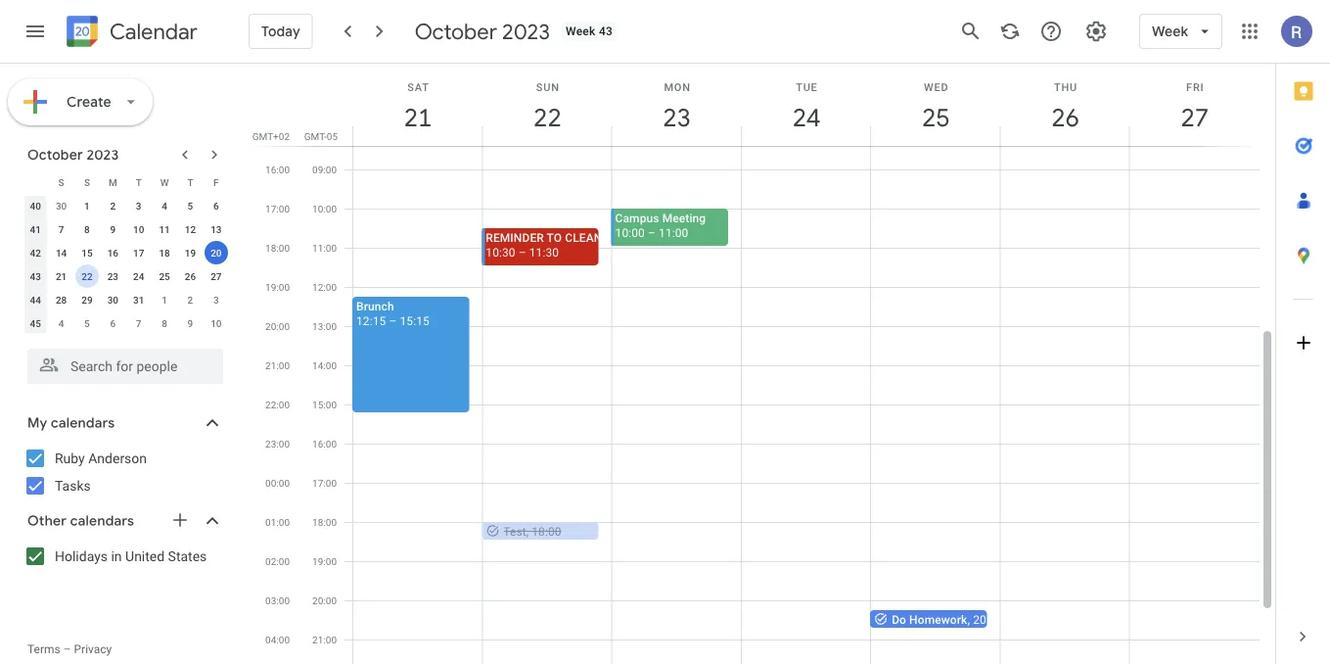 Task type: vqa. For each thing, say whether or not it's contained in the screenshot.
NOTIFICATION
no



Task type: locate. For each thing, give the bounding box(es) containing it.
november 9 element
[[179, 311, 202, 335]]

october 2023 up sat
[[415, 18, 550, 45]]

0 horizontal spatial 5
[[84, 317, 90, 329]]

settings menu image
[[1085, 20, 1109, 43]]

row
[[23, 170, 229, 194], [23, 194, 229, 217], [23, 217, 229, 241], [23, 241, 229, 264], [23, 264, 229, 288], [23, 288, 229, 311], [23, 311, 229, 335]]

t right m at the left of the page
[[136, 176, 142, 188]]

november 3 element
[[205, 288, 228, 311]]

0 vertical spatial 43
[[599, 24, 613, 38]]

0 horizontal spatial 19:00
[[266, 281, 290, 293]]

27 inside column header
[[1180, 101, 1208, 134]]

0 vertical spatial 10:00
[[313, 203, 337, 214]]

gmt+02
[[252, 130, 290, 142]]

16 element
[[101, 241, 125, 264]]

0 vertical spatial 7
[[58, 223, 64, 235]]

0 horizontal spatial 24
[[133, 270, 144, 282]]

– left 15:15
[[389, 314, 397, 328]]

1 horizontal spatial 6
[[213, 200, 219, 212]]

1 vertical spatial 21:00
[[313, 634, 337, 645]]

in
[[111, 548, 122, 564]]

0 vertical spatial calendars
[[51, 414, 115, 432]]

tue
[[796, 81, 818, 93]]

brunch 12:15 – 15:15
[[356, 299, 430, 328]]

other calendars
[[27, 512, 134, 530]]

14 element
[[50, 241, 73, 264]]

1 horizontal spatial 5
[[188, 200, 193, 212]]

22 inside column header
[[533, 101, 561, 134]]

20:00 right 03:00
[[313, 594, 337, 606]]

1 horizontal spatial 16:00
[[313, 438, 337, 450]]

21 up the 28
[[56, 270, 67, 282]]

0 vertical spatial 9
[[110, 223, 116, 235]]

– down reminder
[[519, 245, 527, 259]]

1 t from the left
[[136, 176, 142, 188]]

october 2023 up m at the left of the page
[[27, 146, 119, 164]]

week for week
[[1153, 23, 1189, 40]]

brunch
[[356, 299, 394, 313]]

today
[[261, 23, 300, 40]]

1 horizontal spatial 7
[[136, 317, 142, 329]]

my
[[27, 414, 47, 432]]

22 down sun
[[533, 101, 561, 134]]

28 element
[[50, 288, 73, 311]]

0 horizontal spatial 23
[[107, 270, 118, 282]]

s up september 30 element
[[58, 176, 64, 188]]

26 link
[[1044, 95, 1089, 140]]

23 inside "element"
[[107, 270, 118, 282]]

1 vertical spatial 5
[[84, 317, 90, 329]]

21:00
[[266, 359, 290, 371], [313, 634, 337, 645]]

10
[[133, 223, 144, 235], [211, 317, 222, 329]]

21:00 up 22:00
[[266, 359, 290, 371]]

0 horizontal spatial 6
[[110, 317, 116, 329]]

week up fri
[[1153, 23, 1189, 40]]

0 vertical spatial 2
[[110, 200, 116, 212]]

1 horizontal spatial october
[[415, 18, 497, 45]]

week up 22 column header
[[566, 24, 596, 38]]

7 row from the top
[[23, 311, 229, 335]]

gmt-05
[[304, 130, 338, 142]]

0 vertical spatial 27
[[1180, 101, 1208, 134]]

17:00
[[266, 203, 290, 214], [313, 477, 337, 489]]

20 cell
[[203, 241, 229, 264]]

43 down 42
[[30, 270, 41, 282]]

october up september 30 element
[[27, 146, 83, 164]]

3 up 10 element
[[136, 200, 142, 212]]

calendars up ruby
[[51, 414, 115, 432]]

1 horizontal spatial t
[[187, 176, 193, 188]]

t right w
[[187, 176, 193, 188]]

terms link
[[27, 642, 60, 656]]

2 down m at the left of the page
[[110, 200, 116, 212]]

24 up the 31
[[133, 270, 144, 282]]

0 vertical spatial 24
[[792, 101, 820, 134]]

04:00
[[266, 634, 290, 645]]

25 down 18
[[159, 270, 170, 282]]

0 horizontal spatial s
[[58, 176, 64, 188]]

17:00 down gmt+02
[[266, 203, 290, 214]]

26 inside 26 column header
[[1051, 101, 1079, 134]]

26 inside 26 element
[[185, 270, 196, 282]]

22 up 29
[[82, 270, 93, 282]]

23 inside mon 23
[[662, 101, 690, 134]]

24 inside 24 column header
[[792, 101, 820, 134]]

23 down 16
[[107, 270, 118, 282]]

calendars for my calendars
[[51, 414, 115, 432]]

week inside "week" 'popup button'
[[1153, 23, 1189, 40]]

other calendars button
[[4, 505, 243, 537]]

5
[[188, 200, 193, 212], [84, 317, 90, 329]]

1 horizontal spatial 24
[[792, 101, 820, 134]]

22 link
[[525, 95, 570, 140]]

0 vertical spatial 25
[[921, 101, 949, 134]]

0 vertical spatial 11:00
[[659, 226, 689, 239]]

1 vertical spatial 10
[[211, 317, 222, 329]]

1 horizontal spatial 10:00
[[616, 226, 645, 239]]

row containing 42
[[23, 241, 229, 264]]

10 down november 3 element
[[211, 317, 222, 329]]

1 horizontal spatial 30
[[107, 294, 118, 306]]

30 right the '40'
[[56, 200, 67, 212]]

1 horizontal spatial 2023
[[502, 18, 550, 45]]

8 down november 1 element
[[162, 317, 167, 329]]

1 vertical spatial 16:00
[[313, 438, 337, 450]]

19:00 right 02:00
[[313, 555, 337, 567]]

1 vertical spatial 27
[[211, 270, 222, 282]]

22 element
[[75, 264, 99, 288]]

row group containing 40
[[23, 194, 229, 335]]

november 10 element
[[205, 311, 228, 335]]

campus meeting 10:00 – 11:00
[[616, 211, 706, 239]]

21
[[403, 101, 431, 134], [56, 270, 67, 282]]

13 element
[[205, 217, 228, 241]]

1 vertical spatial 43
[[30, 270, 41, 282]]

1 vertical spatial 20:00
[[313, 594, 337, 606]]

10 for november 10 element
[[211, 317, 222, 329]]

0 horizontal spatial week
[[566, 24, 596, 38]]

0 vertical spatial 20:00
[[266, 320, 290, 332]]

30 for september 30 element
[[56, 200, 67, 212]]

1 horizontal spatial 4
[[162, 200, 167, 212]]

1 horizontal spatial 27
[[1180, 101, 1208, 134]]

1 vertical spatial october
[[27, 146, 83, 164]]

0 horizontal spatial 30
[[56, 200, 67, 212]]

november 6 element
[[101, 311, 125, 335]]

16:00 down 15:00 at the left bottom
[[313, 438, 337, 450]]

7 down 31 "element"
[[136, 317, 142, 329]]

tab list
[[1277, 64, 1331, 609]]

1 horizontal spatial 10
[[211, 317, 222, 329]]

27 down the 20
[[211, 270, 222, 282]]

24 link
[[784, 95, 830, 140]]

1 vertical spatial 11:00
[[313, 242, 337, 254]]

43
[[599, 24, 613, 38], [30, 270, 41, 282]]

22
[[533, 101, 561, 134], [82, 270, 93, 282]]

october
[[415, 18, 497, 45], [27, 146, 83, 164]]

1 vertical spatial calendars
[[70, 512, 134, 530]]

16:00
[[266, 164, 290, 175], [313, 438, 337, 450]]

1 horizontal spatial 1
[[162, 294, 167, 306]]

0 horizontal spatial 1
[[84, 200, 90, 212]]

26 down thu
[[1051, 101, 1079, 134]]

17 element
[[127, 241, 151, 264]]

2023 up m at the left of the page
[[87, 146, 119, 164]]

27
[[1180, 101, 1208, 134], [211, 270, 222, 282]]

1 horizontal spatial 21
[[403, 101, 431, 134]]

– down campus
[[648, 226, 656, 239]]

my calendars list
[[4, 443, 243, 501]]

sat
[[408, 81, 430, 93]]

0 vertical spatial 4
[[162, 200, 167, 212]]

27 element
[[205, 264, 228, 288]]

22:00
[[266, 399, 290, 410]]

0 horizontal spatial ,
[[527, 524, 529, 538]]

5 down 29 'element'
[[84, 317, 90, 329]]

row containing 45
[[23, 311, 229, 335]]

9 down november 2 element
[[188, 317, 193, 329]]

1 horizontal spatial 8
[[162, 317, 167, 329]]

40
[[30, 200, 41, 212]]

0 horizontal spatial 4
[[58, 317, 64, 329]]

0 vertical spatial 26
[[1051, 101, 1079, 134]]

1 horizontal spatial 18:00
[[313, 516, 337, 528]]

2 down 26 element
[[188, 294, 193, 306]]

october up sat
[[415, 18, 497, 45]]

3
[[136, 200, 142, 212], [213, 294, 219, 306]]

0 horizontal spatial 16:00
[[266, 164, 290, 175]]

24 inside 24 element
[[133, 270, 144, 282]]

s left m at the left of the page
[[84, 176, 90, 188]]

25 link
[[914, 95, 959, 140]]

calendars up in
[[70, 512, 134, 530]]

6 down 30 element
[[110, 317, 116, 329]]

4
[[162, 200, 167, 212], [58, 317, 64, 329]]

row containing 43
[[23, 264, 229, 288]]

4 row from the top
[[23, 241, 229, 264]]

1 vertical spatial 2
[[188, 294, 193, 306]]

0 horizontal spatial 8
[[84, 223, 90, 235]]

0 vertical spatial 30
[[56, 200, 67, 212]]

17:00 right 00:00
[[313, 477, 337, 489]]

18:00 right 20, today element
[[266, 242, 290, 254]]

20:00 left 13:00
[[266, 320, 290, 332]]

8 up the 15 element
[[84, 223, 90, 235]]

19 element
[[179, 241, 202, 264]]

21 down sat
[[403, 101, 431, 134]]

fri
[[1187, 81, 1205, 93]]

0 horizontal spatial 7
[[58, 223, 64, 235]]

27 down fri
[[1180, 101, 1208, 134]]

0 vertical spatial 6
[[213, 200, 219, 212]]

1 vertical spatial 3
[[213, 294, 219, 306]]

23 down mon
[[662, 101, 690, 134]]

11:00 down meeting
[[659, 226, 689, 239]]

7 up 14 element
[[58, 223, 64, 235]]

november 4 element
[[50, 311, 73, 335]]

1 vertical spatial 26
[[185, 270, 196, 282]]

4 down 28 element
[[58, 317, 64, 329]]

1
[[84, 200, 90, 212], [162, 294, 167, 306]]

0 horizontal spatial 26
[[185, 270, 196, 282]]

0 vertical spatial 5
[[188, 200, 193, 212]]

16:00 down gmt+02
[[266, 164, 290, 175]]

row group
[[23, 194, 229, 335]]

23 column header
[[612, 64, 742, 146]]

22 column header
[[482, 64, 613, 146]]

2023 up sun
[[502, 18, 550, 45]]

14
[[56, 247, 67, 259]]

26 down 19
[[185, 270, 196, 282]]

Search for people text field
[[39, 349, 212, 384]]

1 up november 8 element
[[162, 294, 167, 306]]

10:00 down 09:00
[[313, 203, 337, 214]]

1 horizontal spatial 3
[[213, 294, 219, 306]]

24 down tue
[[792, 101, 820, 134]]

0 horizontal spatial 3
[[136, 200, 142, 212]]

45
[[30, 317, 41, 329]]

november 8 element
[[153, 311, 176, 335]]

4 up the 11 'element' on the top left
[[162, 200, 167, 212]]

1 vertical spatial 23
[[107, 270, 118, 282]]

create button
[[8, 78, 153, 125]]

43 up 22 column header
[[599, 24, 613, 38]]

grid
[[251, 64, 1276, 664]]

1 horizontal spatial 20:00
[[313, 594, 337, 606]]

1 horizontal spatial 11:00
[[659, 226, 689, 239]]

1 right september 30 element
[[84, 200, 90, 212]]

5 up 12 element
[[188, 200, 193, 212]]

23 element
[[101, 264, 125, 288]]

19:00
[[266, 281, 290, 293], [313, 555, 337, 567]]

0 vertical spatial october 2023
[[415, 18, 550, 45]]

2023
[[502, 18, 550, 45], [87, 146, 119, 164]]

row containing 44
[[23, 288, 229, 311]]

10:00 down campus
[[616, 226, 645, 239]]

5 row from the top
[[23, 264, 229, 288]]

30
[[56, 200, 67, 212], [107, 294, 118, 306]]

– inside reminder to clean 10:30 – 11:30
[[519, 245, 527, 259]]

0 vertical spatial 21
[[403, 101, 431, 134]]

0 horizontal spatial 20:00
[[266, 320, 290, 332]]

0 vertical spatial 1
[[84, 200, 90, 212]]

thu 26
[[1051, 81, 1079, 134]]

homework
[[910, 613, 968, 626]]

w
[[160, 176, 169, 188]]

26
[[1051, 101, 1079, 134], [185, 270, 196, 282]]

25
[[921, 101, 949, 134], [159, 270, 170, 282]]

1 row from the top
[[23, 170, 229, 194]]

3 row from the top
[[23, 217, 229, 241]]

1 horizontal spatial 25
[[921, 101, 949, 134]]

30 for 30 element
[[107, 294, 118, 306]]

sun
[[537, 81, 560, 93]]

22 inside 'cell'
[[82, 270, 93, 282]]

2 row from the top
[[23, 194, 229, 217]]

9 up 16 element
[[110, 223, 116, 235]]

43 inside row
[[30, 270, 41, 282]]

11:00 up 12:00
[[313, 242, 337, 254]]

25 element
[[153, 264, 176, 288]]

6
[[213, 200, 219, 212], [110, 317, 116, 329]]

1 vertical spatial 24
[[133, 270, 144, 282]]

0 vertical spatial 22
[[533, 101, 561, 134]]

28
[[56, 294, 67, 306]]

1 s from the left
[[58, 176, 64, 188]]

–
[[648, 226, 656, 239], [519, 245, 527, 259], [389, 314, 397, 328], [63, 642, 71, 656]]

2
[[110, 200, 116, 212], [188, 294, 193, 306]]

18:00 right the 01:00
[[313, 516, 337, 528]]

0 horizontal spatial october 2023
[[27, 146, 119, 164]]

10 up 17 on the left
[[133, 223, 144, 235]]

02:00
[[266, 555, 290, 567]]

1 horizontal spatial october 2023
[[415, 18, 550, 45]]

30 down 23 "element" on the left top
[[107, 294, 118, 306]]

3 up november 10 element
[[213, 294, 219, 306]]

november 5 element
[[75, 311, 99, 335]]

10:00 inside campus meeting 10:00 – 11:00
[[616, 226, 645, 239]]

8
[[84, 223, 90, 235], [162, 317, 167, 329]]

21:00 right 04:00
[[313, 634, 337, 645]]

None search field
[[0, 341, 243, 384]]

1 horizontal spatial 9
[[188, 317, 193, 329]]

november 2 element
[[179, 288, 202, 311]]

18:00 right test
[[532, 524, 562, 538]]

1 horizontal spatial 26
[[1051, 101, 1079, 134]]

19:00 left 12:00
[[266, 281, 290, 293]]

calendars for other calendars
[[70, 512, 134, 530]]

21 link
[[396, 95, 441, 140]]

6 down f
[[213, 200, 219, 212]]

0 vertical spatial 16:00
[[266, 164, 290, 175]]

1 vertical spatial 22
[[82, 270, 93, 282]]

6 row from the top
[[23, 288, 229, 311]]

0 horizontal spatial 17:00
[[266, 203, 290, 214]]

0 horizontal spatial 21:00
[[266, 359, 290, 371]]

1 vertical spatial ,
[[968, 613, 971, 626]]

25 down wed
[[921, 101, 949, 134]]

0 horizontal spatial 27
[[211, 270, 222, 282]]

0 horizontal spatial 22
[[82, 270, 93, 282]]

13:00
[[313, 320, 337, 332]]



Task type: describe. For each thing, give the bounding box(es) containing it.
row containing 40
[[23, 194, 229, 217]]

today button
[[249, 8, 313, 55]]

row containing s
[[23, 170, 229, 194]]

0 horizontal spatial 11:00
[[313, 242, 337, 254]]

november 1 element
[[153, 288, 176, 311]]

20:15
[[974, 613, 1003, 626]]

25 column header
[[871, 64, 1001, 146]]

18
[[159, 247, 170, 259]]

1 horizontal spatial 17:00
[[313, 477, 337, 489]]

44
[[30, 294, 41, 306]]

privacy link
[[74, 642, 112, 656]]

41
[[30, 223, 41, 235]]

42
[[30, 247, 41, 259]]

my calendars
[[27, 414, 115, 432]]

18 element
[[153, 241, 176, 264]]

week button
[[1140, 8, 1223, 55]]

01:00
[[266, 516, 290, 528]]

week for week 43
[[566, 24, 596, 38]]

1 vertical spatial 1
[[162, 294, 167, 306]]

15:00
[[313, 399, 337, 410]]

gmt-
[[304, 130, 327, 142]]

m
[[109, 176, 117, 188]]

05
[[327, 130, 338, 142]]

tue 24
[[792, 81, 820, 134]]

11:30
[[530, 245, 559, 259]]

1 vertical spatial 6
[[110, 317, 116, 329]]

10 element
[[127, 217, 151, 241]]

other
[[27, 512, 67, 530]]

calendar element
[[63, 12, 198, 55]]

row group inside october 2023 grid
[[23, 194, 229, 335]]

24 element
[[127, 264, 151, 288]]

25 inside 25 element
[[159, 270, 170, 282]]

12:00
[[313, 281, 337, 293]]

1 vertical spatial 19:00
[[313, 555, 337, 567]]

sat 21
[[403, 81, 431, 134]]

privacy
[[74, 642, 112, 656]]

30 element
[[101, 288, 125, 311]]

0 horizontal spatial 18:00
[[266, 242, 290, 254]]

campus
[[616, 211, 660, 225]]

27 link
[[1173, 95, 1218, 140]]

12 element
[[179, 217, 202, 241]]

0 vertical spatial 2023
[[502, 18, 550, 45]]

19
[[185, 247, 196, 259]]

0 vertical spatial ,
[[527, 524, 529, 538]]

0 vertical spatial 17:00
[[266, 203, 290, 214]]

20
[[211, 247, 222, 259]]

mon
[[664, 81, 691, 93]]

reminder to clean 10:30 – 11:30
[[486, 231, 603, 259]]

calendar
[[110, 18, 198, 46]]

12
[[185, 223, 196, 235]]

october 2023 grid
[[19, 170, 229, 335]]

21 element
[[50, 264, 73, 288]]

– inside campus meeting 10:00 – 11:00
[[648, 226, 656, 239]]

22 cell
[[74, 264, 100, 288]]

– inside brunch 12:15 – 15:15
[[389, 314, 397, 328]]

holidays
[[55, 548, 108, 564]]

31
[[133, 294, 144, 306]]

clean
[[565, 231, 603, 244]]

week 43
[[566, 24, 613, 38]]

23:00
[[266, 438, 290, 450]]

16
[[107, 247, 118, 259]]

september 30 element
[[50, 194, 73, 217]]

anderson
[[88, 450, 147, 466]]

1 horizontal spatial 43
[[599, 24, 613, 38]]

fri 27
[[1180, 81, 1208, 134]]

mon 23
[[662, 81, 691, 134]]

main drawer image
[[24, 20, 47, 43]]

25 inside wed 25
[[921, 101, 949, 134]]

1 vertical spatial 9
[[188, 317, 193, 329]]

terms – privacy
[[27, 642, 112, 656]]

1 vertical spatial october 2023
[[27, 146, 119, 164]]

united
[[125, 548, 165, 564]]

0 vertical spatial 3
[[136, 200, 142, 212]]

23 link
[[655, 95, 700, 140]]

do
[[892, 613, 907, 626]]

terms
[[27, 642, 60, 656]]

14:00
[[313, 359, 337, 371]]

20, today element
[[205, 241, 228, 264]]

1 horizontal spatial ,
[[968, 613, 971, 626]]

26 element
[[179, 264, 202, 288]]

wed 25
[[921, 81, 949, 134]]

00:00
[[266, 477, 290, 489]]

10 for 10 element
[[133, 223, 144, 235]]

0 vertical spatial october
[[415, 18, 497, 45]]

11
[[159, 223, 170, 235]]

03:00
[[266, 594, 290, 606]]

f
[[214, 176, 219, 188]]

meeting
[[663, 211, 706, 225]]

09:00
[[313, 164, 337, 175]]

grid containing 21
[[251, 64, 1276, 664]]

test
[[504, 524, 527, 538]]

states
[[168, 548, 207, 564]]

tasks
[[55, 477, 91, 494]]

holidays in united states
[[55, 548, 207, 564]]

1 vertical spatial 4
[[58, 317, 64, 329]]

2 horizontal spatial 18:00
[[532, 524, 562, 538]]

13
[[211, 223, 222, 235]]

26 column header
[[1000, 64, 1131, 146]]

– right "terms"
[[63, 642, 71, 656]]

10:30
[[486, 245, 516, 259]]

12:15
[[356, 314, 386, 328]]

21 inside october 2023 grid
[[56, 270, 67, 282]]

29
[[82, 294, 93, 306]]

thu
[[1055, 81, 1078, 93]]

1 vertical spatial 8
[[162, 317, 167, 329]]

ruby anderson
[[55, 450, 147, 466]]

2 s from the left
[[84, 176, 90, 188]]

17
[[133, 247, 144, 259]]

27 column header
[[1130, 64, 1260, 146]]

0 vertical spatial 19:00
[[266, 281, 290, 293]]

1 vertical spatial 7
[[136, 317, 142, 329]]

0 horizontal spatial october
[[27, 146, 83, 164]]

15 element
[[75, 241, 99, 264]]

11:00 inside campus meeting 10:00 – 11:00
[[659, 226, 689, 239]]

test , 18:00
[[504, 524, 562, 538]]

1 vertical spatial 2023
[[87, 146, 119, 164]]

31 element
[[127, 288, 151, 311]]

row containing 41
[[23, 217, 229, 241]]

27 inside "element"
[[211, 270, 222, 282]]

wed
[[924, 81, 949, 93]]

add other calendars image
[[170, 510, 190, 530]]

11 element
[[153, 217, 176, 241]]

sun 22
[[533, 81, 561, 134]]

29 element
[[75, 288, 99, 311]]

to
[[547, 231, 562, 244]]

ruby
[[55, 450, 85, 466]]

1 horizontal spatial 21:00
[[313, 634, 337, 645]]

calendar heading
[[106, 18, 198, 46]]

21 inside column header
[[403, 101, 431, 134]]

21 column header
[[353, 64, 483, 146]]

do homework , 20:15
[[892, 613, 1003, 626]]

15
[[82, 247, 93, 259]]

24 column header
[[741, 64, 872, 146]]

2 t from the left
[[187, 176, 193, 188]]

reminder
[[486, 231, 544, 244]]

0 horizontal spatial 2
[[110, 200, 116, 212]]

0 horizontal spatial 10:00
[[313, 203, 337, 214]]

15:15
[[400, 314, 430, 328]]

0 vertical spatial 8
[[84, 223, 90, 235]]

november 7 element
[[127, 311, 151, 335]]

1 horizontal spatial 2
[[188, 294, 193, 306]]



